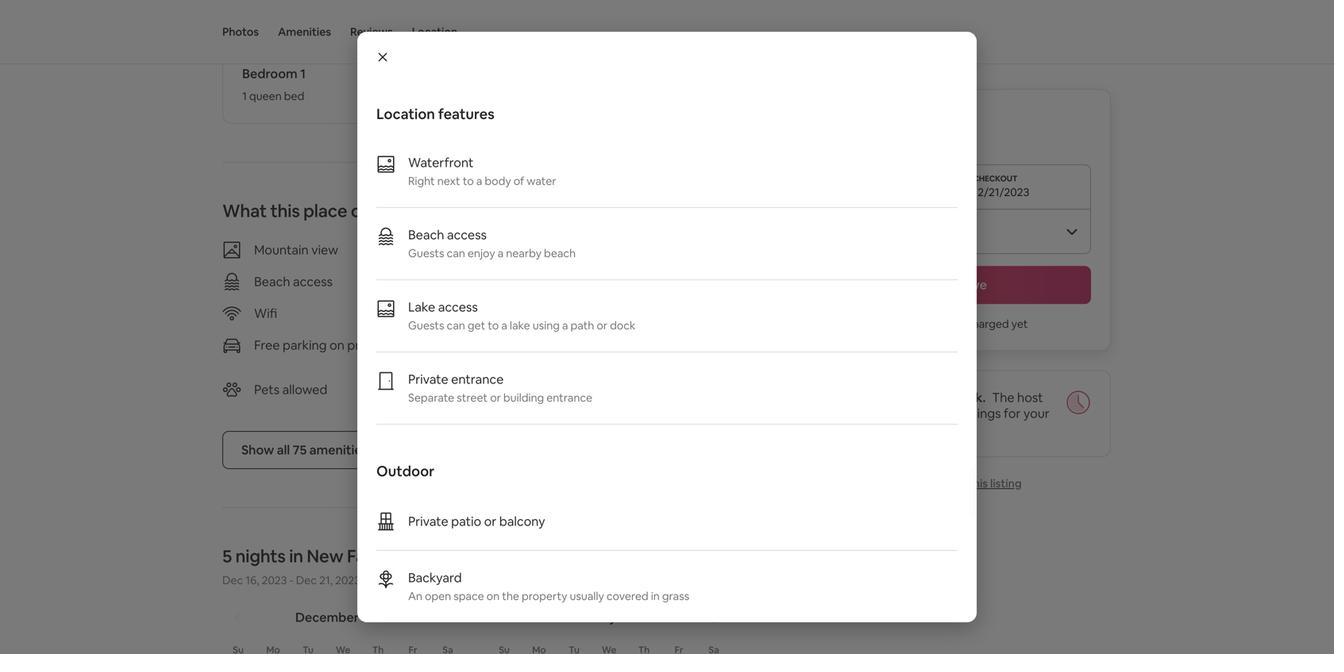 Task type: describe. For each thing, give the bounding box(es) containing it.
amenities
[[278, 25, 331, 39]]

fairfield
[[347, 545, 412, 568]]

in inside 5 nights in new fairfield dec 16, 2023 - dec 21, 2023
[[289, 545, 303, 568]]

charged
[[967, 317, 1009, 331]]

lake view
[[520, 242, 577, 258]]

2024
[[619, 610, 649, 626]]

lake access guests can get to a lake using a path or dock
[[408, 299, 636, 333]]

nearby
[[506, 246, 542, 261]]

can for lake
[[447, 319, 465, 333]]

waterfront right next to a body of water
[[408, 155, 556, 188]]

to inside waterfront right next to a body of water
[[463, 174, 474, 188]]

- inside 5 nights in new fairfield dec 16, 2023 - dec 21, 2023
[[290, 574, 294, 588]]

allowed
[[282, 382, 328, 398]]

beach for beach access
[[254, 274, 290, 290]]

will
[[835, 406, 854, 422]]

accepting
[[886, 406, 945, 422]]

december 2023
[[295, 610, 391, 626]]

year,
[[520, 351, 547, 368]]

lake for lake access guests can get to a lake using a path or dock
[[408, 299, 436, 315]]

features
[[438, 105, 495, 124]]

building
[[504, 391, 544, 405]]

report
[[930, 477, 967, 491]]

only 8 hours left to book.
[[835, 390, 986, 406]]

on inside backyard an open space on the property usually covered in grass
[[487, 589, 500, 604]]

only
[[835, 390, 863, 406]]

pets
[[254, 382, 280, 398]]

1 horizontal spatial 2023
[[335, 574, 361, 588]]

yet
[[1012, 317, 1028, 331]]

you won't be charged yet
[[899, 317, 1028, 331]]

beach
[[544, 246, 576, 261]]

reserve button
[[835, 266, 1092, 304]]

private for private hot tub - available all year, open 24 hours
[[520, 336, 560, 352]]

0 horizontal spatial entrance
[[451, 371, 504, 388]]

private patio or balcony
[[408, 514, 545, 530]]

beach for beach access guests can enjoy a nearby beach
[[408, 227, 444, 243]]

workspace
[[584, 305, 648, 322]]

reviews button
[[350, 0, 393, 64]]

1 vertical spatial hours
[[876, 390, 910, 406]]

amenities
[[310, 442, 368, 458]]

the host will stop accepting bookings for your dates soon.
[[835, 390, 1050, 438]]

what this place offers dialog
[[358, 32, 977, 655]]

property inside backyard an open space on the property usually covered in grass
[[522, 589, 568, 604]]

covered
[[607, 589, 649, 604]]

cameras
[[571, 382, 621, 398]]

place
[[303, 200, 347, 222]]

21,
[[319, 574, 333, 588]]

bedroom
[[242, 65, 298, 82]]

access for beach access
[[293, 274, 333, 290]]

kitchen
[[520, 274, 565, 290]]

be
[[951, 317, 964, 331]]

nights
[[236, 545, 286, 568]]

2 vertical spatial to
[[936, 390, 949, 406]]

balcony
[[500, 514, 545, 530]]

water
[[527, 174, 556, 188]]

report this listing
[[930, 477, 1022, 491]]

this for place
[[270, 200, 300, 222]]

the
[[502, 589, 520, 604]]

separate
[[408, 391, 455, 405]]

12/21/2023 button
[[835, 164, 1092, 209]]

beach access guests can enjoy a nearby beach
[[408, 227, 576, 261]]

using
[[533, 319, 560, 333]]

wifi
[[254, 305, 277, 322]]

location features
[[377, 105, 495, 124]]

grass
[[662, 589, 690, 604]]

photos button
[[222, 0, 259, 64]]

space
[[454, 589, 484, 604]]

parking
[[283, 337, 327, 353]]

location for location
[[412, 25, 458, 39]]

to inside lake access guests can get to a lake using a path or dock
[[488, 319, 499, 333]]

access for beach access guests can enjoy a nearby beach
[[447, 227, 487, 243]]

a inside beach access guests can enjoy a nearby beach
[[498, 246, 504, 261]]

location button
[[412, 0, 458, 64]]

listing
[[991, 477, 1022, 491]]

1 vertical spatial 1
[[242, 89, 247, 103]]

free
[[254, 337, 280, 353]]

you
[[899, 317, 918, 331]]

path
[[571, 319, 595, 333]]

private for private patio or balcony
[[408, 514, 449, 530]]

0 vertical spatial 1
[[300, 65, 306, 82]]

january
[[568, 610, 616, 626]]

left
[[913, 390, 934, 406]]

soon.
[[871, 421, 903, 438]]

offers
[[351, 200, 399, 222]]

calendar application
[[203, 593, 1275, 655]]

or inside private entrance separate street or building entrance
[[490, 391, 501, 405]]

enjoy
[[468, 246, 495, 261]]

book.
[[952, 390, 986, 406]]

usually
[[570, 589, 604, 604]]

waterfront
[[408, 155, 474, 171]]



Task type: vqa. For each thing, say whether or not it's contained in the screenshot.


Task type: locate. For each thing, give the bounding box(es) containing it.
view down place
[[311, 242, 338, 258]]

1 vertical spatial open
[[425, 589, 451, 604]]

8
[[866, 390, 873, 406]]

1 horizontal spatial on
[[487, 589, 500, 604]]

mountain
[[254, 242, 309, 258]]

private
[[520, 336, 560, 352], [408, 371, 449, 388], [408, 514, 449, 530]]

0 vertical spatial on
[[330, 337, 345, 353]]

view up the kitchen
[[550, 242, 577, 258]]

1 vertical spatial beach
[[254, 274, 290, 290]]

all
[[670, 336, 682, 352], [277, 442, 290, 458]]

2 guests from the top
[[408, 319, 444, 333]]

view for mountain view
[[311, 242, 338, 258]]

what this place offers
[[222, 200, 399, 222]]

what
[[222, 200, 267, 222]]

your
[[1024, 406, 1050, 422]]

on for cameras
[[624, 382, 638, 398]]

open inside private hot tub - available all year, open 24 hours
[[550, 351, 580, 368]]

on
[[330, 337, 345, 353], [624, 382, 638, 398], [487, 589, 500, 604]]

guests left get
[[408, 319, 444, 333]]

0 horizontal spatial open
[[425, 589, 451, 604]]

open
[[550, 351, 580, 368], [425, 589, 451, 604]]

2 dec from the left
[[296, 574, 317, 588]]

1 vertical spatial location
[[377, 105, 435, 124]]

in left new
[[289, 545, 303, 568]]

access down mountain view
[[293, 274, 333, 290]]

or right street
[[490, 391, 501, 405]]

list
[[377, 136, 958, 425], [377, 493, 958, 655]]

2023 right 21,
[[335, 574, 361, 588]]

property down available
[[641, 382, 693, 398]]

guests for lake
[[408, 319, 444, 333]]

all inside private hot tub - available all year, open 24 hours
[[670, 336, 682, 352]]

lake inside lake access guests can get to a lake using a path or dock
[[408, 299, 436, 315]]

private inside private entrance separate street or building entrance
[[408, 371, 449, 388]]

1 vertical spatial can
[[447, 319, 465, 333]]

in left the grass
[[651, 589, 660, 604]]

0 vertical spatial access
[[447, 227, 487, 243]]

1 vertical spatial -
[[290, 574, 294, 588]]

entrance up street
[[451, 371, 504, 388]]

private entrance separate street or building entrance
[[408, 371, 593, 405]]

can left get
[[447, 319, 465, 333]]

to right get
[[488, 319, 499, 333]]

lake for lake view
[[520, 242, 547, 258]]

0 horizontal spatial 1
[[242, 89, 247, 103]]

1 horizontal spatial beach
[[408, 227, 444, 243]]

host
[[1018, 390, 1044, 406]]

0 vertical spatial guests
[[408, 246, 444, 261]]

a inside waterfront right next to a body of water
[[476, 174, 482, 188]]

beach up wifi
[[254, 274, 290, 290]]

list containing waterfront
[[377, 136, 958, 425]]

dates
[[835, 421, 868, 438]]

1 horizontal spatial entrance
[[547, 391, 593, 405]]

or right 'patio'
[[484, 514, 497, 530]]

show all 75 amenities
[[242, 442, 368, 458]]

1 horizontal spatial open
[[550, 351, 580, 368]]

backyard
[[408, 570, 462, 586]]

or up tub
[[597, 319, 608, 333]]

0 horizontal spatial this
[[270, 200, 300, 222]]

property right "the" at the left bottom of the page
[[522, 589, 568, 604]]

amenities button
[[278, 0, 331, 64]]

to right left at the right of page
[[936, 390, 949, 406]]

0 vertical spatial location
[[412, 25, 458, 39]]

1 horizontal spatial this
[[969, 477, 988, 491]]

private down using
[[520, 336, 560, 352]]

1 vertical spatial this
[[969, 477, 988, 491]]

- left 21,
[[290, 574, 294, 588]]

75
[[293, 442, 307, 458]]

2023
[[262, 574, 287, 588], [335, 574, 361, 588], [362, 610, 391, 626]]

0 horizontal spatial in
[[289, 545, 303, 568]]

hours inside private hot tub - available all year, open 24 hours
[[600, 351, 633, 368]]

on for parking
[[330, 337, 345, 353]]

hours
[[600, 351, 633, 368], [876, 390, 910, 406]]

0 vertical spatial beach
[[408, 227, 444, 243]]

2 view from the left
[[550, 242, 577, 258]]

reserve
[[940, 277, 987, 293]]

0 horizontal spatial all
[[277, 442, 290, 458]]

2023 right 16,
[[262, 574, 287, 588]]

a left body
[[476, 174, 482, 188]]

property
[[641, 382, 693, 398], [522, 589, 568, 604]]

to
[[463, 174, 474, 188], [488, 319, 499, 333], [936, 390, 949, 406]]

beach
[[408, 227, 444, 243], [254, 274, 290, 290]]

dec left 21,
[[296, 574, 317, 588]]

hours right 8
[[876, 390, 910, 406]]

0 horizontal spatial -
[[290, 574, 294, 588]]

to right next
[[463, 174, 474, 188]]

2 vertical spatial access
[[438, 299, 478, 315]]

0 horizontal spatial dec
[[222, 574, 243, 588]]

lake
[[510, 319, 530, 333]]

0 horizontal spatial lake
[[408, 299, 436, 315]]

-
[[609, 336, 614, 352], [290, 574, 294, 588]]

1 guests from the top
[[408, 246, 444, 261]]

can left enjoy
[[447, 246, 465, 261]]

mountain view
[[254, 242, 338, 258]]

security cameras on property
[[520, 382, 693, 398]]

1 horizontal spatial lake
[[520, 242, 547, 258]]

dec left 16,
[[222, 574, 243, 588]]

2 horizontal spatial to
[[936, 390, 949, 406]]

list for location features
[[377, 136, 958, 425]]

0 vertical spatial private
[[520, 336, 560, 352]]

or inside lake access guests can get to a lake using a path or dock
[[597, 319, 608, 333]]

on right parking
[[330, 337, 345, 353]]

0 vertical spatial this
[[270, 200, 300, 222]]

photos
[[222, 25, 259, 39]]

dedicated workspace
[[520, 305, 648, 322]]

guests left enjoy
[[408, 246, 444, 261]]

get
[[468, 319, 486, 333]]

open down backyard
[[425, 589, 451, 604]]

this left listing
[[969, 477, 988, 491]]

a
[[476, 174, 482, 188], [498, 246, 504, 261], [502, 319, 508, 333], [562, 319, 568, 333]]

bed
[[284, 89, 304, 103]]

2 horizontal spatial 2023
[[362, 610, 391, 626]]

open left 24
[[550, 351, 580, 368]]

0 horizontal spatial beach
[[254, 274, 290, 290]]

0 vertical spatial property
[[641, 382, 693, 398]]

or
[[597, 319, 608, 333], [490, 391, 501, 405], [484, 514, 497, 530]]

1 view from the left
[[311, 242, 338, 258]]

all inside button
[[277, 442, 290, 458]]

2 horizontal spatial on
[[624, 382, 638, 398]]

1 horizontal spatial 1
[[300, 65, 306, 82]]

guests
[[408, 246, 444, 261], [408, 319, 444, 333]]

1
[[300, 65, 306, 82], [242, 89, 247, 103]]

access for lake access guests can get to a lake using a path or dock
[[438, 299, 478, 315]]

1 horizontal spatial all
[[670, 336, 682, 352]]

1 dec from the left
[[222, 574, 243, 588]]

can inside lake access guests can get to a lake using a path or dock
[[447, 319, 465, 333]]

1 vertical spatial lake
[[408, 299, 436, 315]]

access inside lake access guests can get to a lake using a path or dock
[[438, 299, 478, 315]]

2 list from the top
[[377, 493, 958, 655]]

this
[[270, 200, 300, 222], [969, 477, 988, 491]]

view for lake view
[[550, 242, 577, 258]]

for
[[1004, 406, 1021, 422]]

0 horizontal spatial property
[[522, 589, 568, 604]]

location right reviews
[[412, 25, 458, 39]]

- right tub
[[609, 336, 614, 352]]

the
[[993, 390, 1015, 406]]

lake
[[520, 242, 547, 258], [408, 299, 436, 315]]

private inside private hot tub - available all year, open 24 hours
[[520, 336, 560, 352]]

location for location features
[[377, 105, 435, 124]]

1 vertical spatial in
[[651, 589, 660, 604]]

guests inside beach access guests can enjoy a nearby beach
[[408, 246, 444, 261]]

december
[[295, 610, 359, 626]]

16,
[[246, 574, 259, 588]]

dock
[[610, 319, 636, 333]]

0 vertical spatial entrance
[[451, 371, 504, 388]]

next
[[437, 174, 460, 188]]

this up mountain
[[270, 200, 300, 222]]

2 can from the top
[[447, 319, 465, 333]]

access up enjoy
[[447, 227, 487, 243]]

0 vertical spatial in
[[289, 545, 303, 568]]

2023 right december
[[362, 610, 391, 626]]

private for private entrance separate street or building entrance
[[408, 371, 449, 388]]

1 horizontal spatial to
[[488, 319, 499, 333]]

5
[[222, 545, 232, 568]]

1 horizontal spatial hours
[[876, 390, 910, 406]]

1 up bed
[[300, 65, 306, 82]]

access inside beach access guests can enjoy a nearby beach
[[447, 227, 487, 243]]

1 vertical spatial property
[[522, 589, 568, 604]]

entrance down 24
[[547, 391, 593, 405]]

view
[[311, 242, 338, 258], [550, 242, 577, 258]]

new
[[307, 545, 343, 568]]

0 horizontal spatial 2023
[[262, 574, 287, 588]]

1 horizontal spatial view
[[550, 242, 577, 258]]

of
[[514, 174, 525, 188]]

premises
[[347, 337, 400, 353]]

1 horizontal spatial dec
[[296, 574, 317, 588]]

beach access
[[254, 274, 333, 290]]

5 nights in new fairfield dec 16, 2023 - dec 21, 2023
[[222, 545, 412, 588]]

0 vertical spatial or
[[597, 319, 608, 333]]

show all 75 amenities button
[[222, 431, 387, 469]]

beach down right
[[408, 227, 444, 243]]

1 horizontal spatial property
[[641, 382, 693, 398]]

0 vertical spatial open
[[550, 351, 580, 368]]

0 vertical spatial to
[[463, 174, 474, 188]]

street
[[457, 391, 488, 405]]

0 vertical spatial list
[[377, 136, 958, 425]]

2 vertical spatial on
[[487, 589, 500, 604]]

0 vertical spatial lake
[[520, 242, 547, 258]]

1 list from the top
[[377, 136, 958, 425]]

beach inside beach access guests can enjoy a nearby beach
[[408, 227, 444, 243]]

1 can from the top
[[447, 246, 465, 261]]

1 vertical spatial list
[[377, 493, 958, 655]]

1 vertical spatial or
[[490, 391, 501, 405]]

tub
[[586, 336, 606, 352]]

a right enjoy
[[498, 246, 504, 261]]

reviews
[[350, 25, 393, 39]]

won't
[[920, 317, 949, 331]]

list for outdoor
[[377, 493, 958, 655]]

1 left queen
[[242, 89, 247, 103]]

show
[[242, 442, 274, 458]]

list containing private patio or balcony
[[377, 493, 958, 655]]

bedroom 1 1 queen bed
[[242, 65, 306, 103]]

0 horizontal spatial view
[[311, 242, 338, 258]]

dec
[[222, 574, 243, 588], [296, 574, 317, 588]]

location up waterfront
[[377, 105, 435, 124]]

security
[[520, 382, 568, 398]]

can for beach
[[447, 246, 465, 261]]

2023 inside calendar application
[[362, 610, 391, 626]]

2 vertical spatial or
[[484, 514, 497, 530]]

can inside beach access guests can enjoy a nearby beach
[[447, 246, 465, 261]]

on right cameras
[[624, 382, 638, 398]]

a left lake
[[502, 319, 508, 333]]

1 vertical spatial on
[[624, 382, 638, 398]]

this for listing
[[969, 477, 988, 491]]

access up get
[[438, 299, 478, 315]]

guests for beach
[[408, 246, 444, 261]]

hours right 24
[[600, 351, 633, 368]]

available
[[616, 336, 667, 352]]

0 vertical spatial can
[[447, 246, 465, 261]]

0 horizontal spatial to
[[463, 174, 474, 188]]

1 vertical spatial entrance
[[547, 391, 593, 405]]

bookings
[[948, 406, 1001, 422]]

0 vertical spatial all
[[670, 336, 682, 352]]

can
[[447, 246, 465, 261], [447, 319, 465, 333]]

in inside backyard an open space on the property usually covered in grass
[[651, 589, 660, 604]]

0 vertical spatial hours
[[600, 351, 633, 368]]

on left "the" at the left bottom of the page
[[487, 589, 500, 604]]

private left 'patio'
[[408, 514, 449, 530]]

private hot tub - available all year, open 24 hours
[[520, 336, 682, 368]]

1 vertical spatial access
[[293, 274, 333, 290]]

open inside backyard an open space on the property usually covered in grass
[[425, 589, 451, 604]]

january 2024
[[568, 610, 649, 626]]

2 vertical spatial private
[[408, 514, 449, 530]]

stop
[[857, 406, 883, 422]]

private up separate
[[408, 371, 449, 388]]

an
[[408, 589, 423, 604]]

right
[[408, 174, 435, 188]]

location inside what this place offers dialog
[[377, 105, 435, 124]]

1 vertical spatial to
[[488, 319, 499, 333]]

guests inside lake access guests can get to a lake using a path or dock
[[408, 319, 444, 333]]

1 vertical spatial guests
[[408, 319, 444, 333]]

0 horizontal spatial on
[[330, 337, 345, 353]]

0 horizontal spatial hours
[[600, 351, 633, 368]]

pets allowed
[[254, 382, 328, 398]]

all right available
[[670, 336, 682, 352]]

1 vertical spatial all
[[277, 442, 290, 458]]

1 vertical spatial private
[[408, 371, 449, 388]]

1 horizontal spatial in
[[651, 589, 660, 604]]

- inside private hot tub - available all year, open 24 hours
[[609, 336, 614, 352]]

1 horizontal spatial -
[[609, 336, 614, 352]]

24
[[583, 351, 597, 368]]

hot
[[563, 336, 583, 352]]

0 vertical spatial -
[[609, 336, 614, 352]]

all left 75
[[277, 442, 290, 458]]

12/21/2023
[[973, 185, 1030, 199]]

a left path
[[562, 319, 568, 333]]



